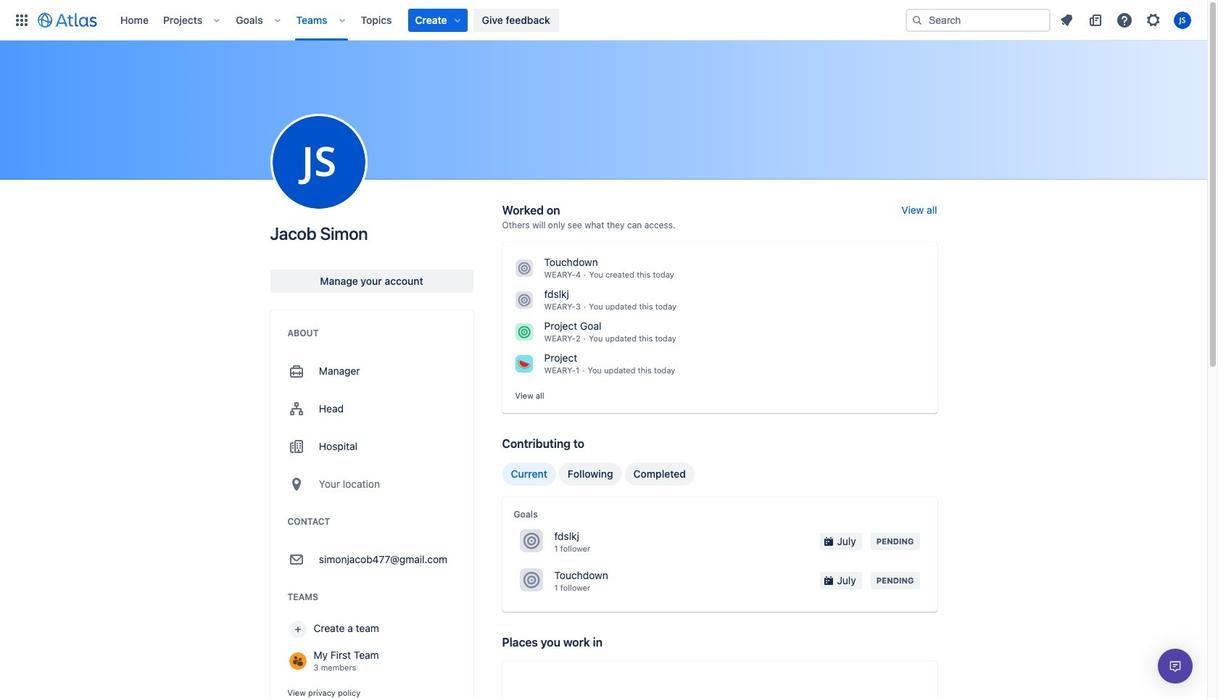 Task type: locate. For each thing, give the bounding box(es) containing it.
notifications image
[[1059, 11, 1076, 29]]

banner
[[0, 0, 1208, 41]]

profile image actions image
[[310, 154, 328, 171]]

group
[[502, 463, 695, 486]]

open intercom messenger image
[[1167, 658, 1185, 675]]

switch to... image
[[13, 11, 30, 29]]

top element
[[9, 0, 906, 40]]



Task type: describe. For each thing, give the bounding box(es) containing it.
search image
[[912, 14, 924, 26]]

Search field
[[906, 8, 1051, 32]]

help image
[[1117, 11, 1134, 29]]

settings image
[[1146, 11, 1163, 29]]

account image
[[1175, 11, 1192, 29]]



Task type: vqa. For each thing, say whether or not it's contained in the screenshot.
bottom THE WILL
no



